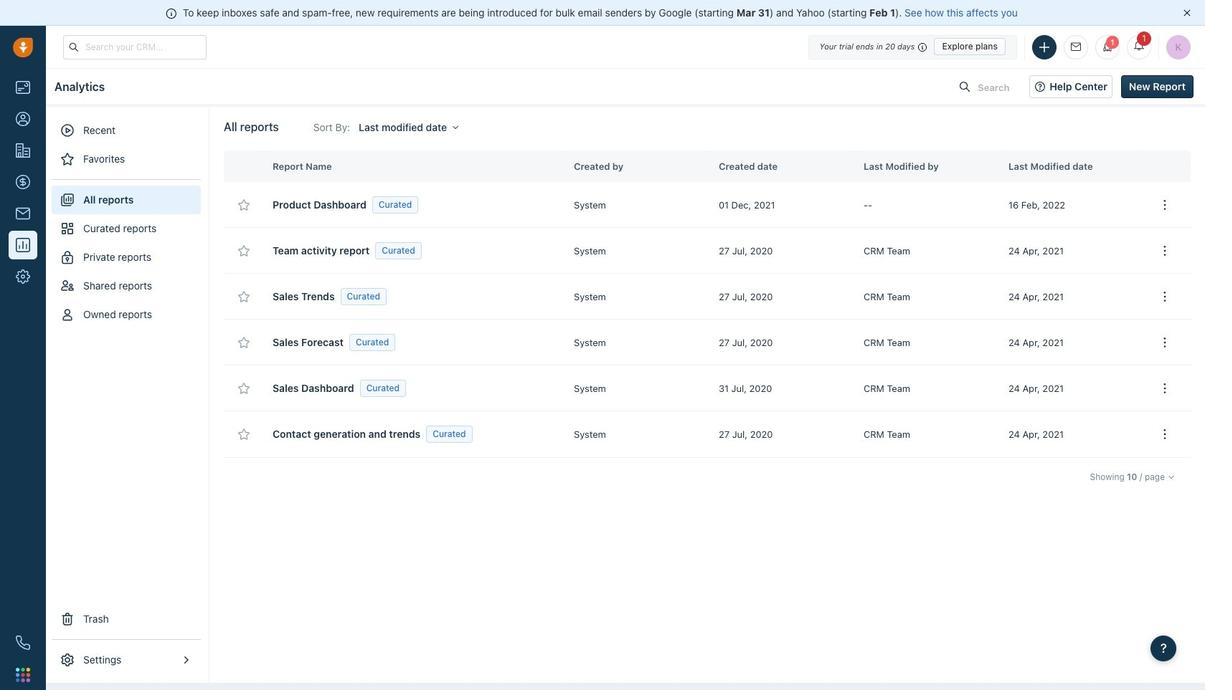 Task type: describe. For each thing, give the bounding box(es) containing it.
send email image
[[1071, 43, 1081, 52]]

phone element
[[9, 629, 37, 658]]



Task type: vqa. For each thing, say whether or not it's contained in the screenshot.
the search your crm... Text Box at the top left of the page
yes



Task type: locate. For each thing, give the bounding box(es) containing it.
freshworks switcher image
[[16, 668, 30, 683]]

close image
[[1184, 9, 1191, 17]]

phone image
[[16, 636, 30, 651]]

Search your CRM... text field
[[63, 35, 207, 59]]



